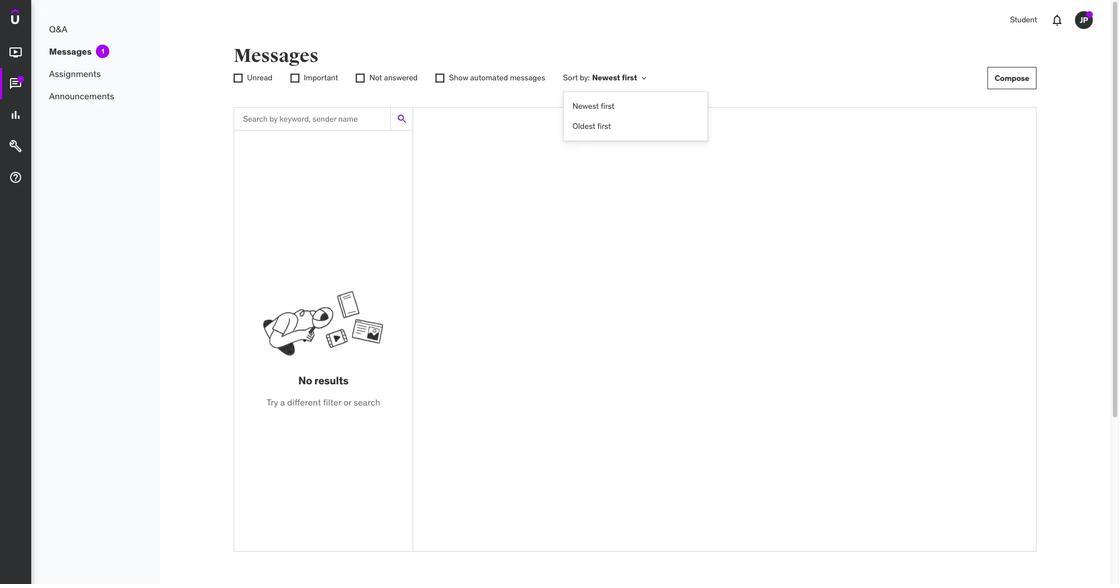 Task type: vqa. For each thing, say whether or not it's contained in the screenshot.
Oldest
yes



Task type: describe. For each thing, give the bounding box(es) containing it.
newest inside button
[[573, 101, 599, 111]]

student
[[1010, 15, 1038, 25]]

or
[[344, 396, 352, 408]]

search
[[354, 396, 380, 408]]

2 xsmall image from the left
[[290, 74, 299, 83]]

2 medium image from the top
[[9, 108, 22, 122]]

assignments link
[[31, 62, 160, 85]]

0 horizontal spatial messages
[[49, 46, 92, 57]]

newest first
[[573, 101, 615, 111]]

xsmall image for unread
[[234, 74, 243, 83]]

by:
[[580, 73, 590, 83]]

notifications image
[[1051, 13, 1064, 27]]

important
[[304, 73, 338, 83]]

try
[[267, 396, 278, 408]]

announcements link
[[31, 85, 160, 107]]

not answered
[[370, 73, 418, 83]]

xsmall image for not answered
[[356, 74, 365, 83]]

a
[[280, 396, 285, 408]]

first for newest first
[[601, 101, 615, 111]]

q&a link
[[31, 18, 160, 40]]

jp
[[1080, 15, 1089, 25]]

no results
[[298, 374, 349, 387]]

answered
[[384, 73, 418, 83]]

oldest first
[[573, 121, 611, 131]]

no
[[298, 374, 312, 387]]

1 horizontal spatial messages
[[234, 44, 318, 67]]



Task type: locate. For each thing, give the bounding box(es) containing it.
first
[[622, 73, 637, 83], [601, 101, 615, 111], [598, 121, 611, 131]]

xsmall image for show automated messages
[[436, 74, 445, 83]]

3 medium image from the top
[[9, 140, 22, 153]]

automated
[[470, 73, 508, 83]]

announcements
[[49, 90, 114, 101]]

2 vertical spatial first
[[598, 121, 611, 131]]

compose
[[995, 73, 1030, 83]]

4 medium image from the top
[[9, 171, 22, 184]]

0 vertical spatial newest
[[592, 73, 620, 83]]

medium image
[[9, 46, 22, 59]]

not
[[370, 73, 382, 83]]

newest first button
[[564, 97, 708, 116]]

medium image
[[9, 77, 22, 90], [9, 108, 22, 122], [9, 140, 22, 153], [9, 171, 22, 184]]

1 vertical spatial newest
[[573, 101, 599, 111]]

xsmall image left show
[[436, 74, 445, 83]]

show
[[449, 73, 469, 83]]

q&a
[[49, 23, 67, 34]]

different
[[287, 396, 321, 408]]

1 vertical spatial first
[[601, 101, 615, 111]]

udemy image
[[11, 9, 62, 28]]

xsmall image up newest first button
[[640, 74, 649, 83]]

first up newest first button
[[622, 73, 637, 83]]

compose link
[[988, 67, 1037, 89]]

1 xsmall image from the left
[[234, 74, 243, 83]]

search image
[[396, 113, 407, 124]]

sort by: newest first
[[563, 73, 637, 83]]

xsmall image left "unread"
[[234, 74, 243, 83]]

0 horizontal spatial xsmall image
[[234, 74, 243, 83]]

messages up "unread"
[[234, 44, 318, 67]]

messages up "assignments"
[[49, 46, 92, 57]]

xsmall image
[[234, 74, 243, 83], [356, 74, 365, 83], [436, 74, 445, 83]]

newest
[[592, 73, 620, 83], [573, 101, 599, 111]]

2 horizontal spatial xsmall image
[[436, 74, 445, 83]]

first up oldest first
[[601, 101, 615, 111]]

Search by keyword, sender name text field
[[234, 108, 390, 130]]

you have alerts image
[[1087, 11, 1093, 18]]

filter
[[323, 396, 341, 408]]

messages
[[510, 73, 545, 83]]

0 horizontal spatial xsmall image
[[290, 74, 299, 83]]

unread
[[247, 73, 273, 83]]

assignments
[[49, 68, 101, 79]]

messages
[[234, 44, 318, 67], [49, 46, 92, 57]]

1
[[101, 47, 104, 55]]

2 xsmall image from the left
[[356, 74, 365, 83]]

oldest
[[573, 121, 596, 131]]

student link
[[1004, 7, 1044, 33]]

xsmall image left the not in the left of the page
[[356, 74, 365, 83]]

results
[[315, 374, 349, 387]]

newest up oldest
[[573, 101, 599, 111]]

1 horizontal spatial xsmall image
[[640, 74, 649, 83]]

newest right by:
[[592, 73, 620, 83]]

3 xsmall image from the left
[[436, 74, 445, 83]]

show automated messages
[[449, 73, 545, 83]]

sort
[[563, 73, 578, 83]]

jp link
[[1071, 7, 1098, 33]]

first right oldest
[[598, 121, 611, 131]]

try a different filter or search
[[267, 396, 380, 408]]

1 horizontal spatial xsmall image
[[356, 74, 365, 83]]

first for oldest first
[[598, 121, 611, 131]]

xsmall image left the important
[[290, 74, 299, 83]]

1 medium image from the top
[[9, 77, 22, 90]]

0 vertical spatial first
[[622, 73, 637, 83]]

1 xsmall image from the left
[[640, 74, 649, 83]]

xsmall image
[[640, 74, 649, 83], [290, 74, 299, 83]]

oldest first button
[[564, 116, 708, 136]]



